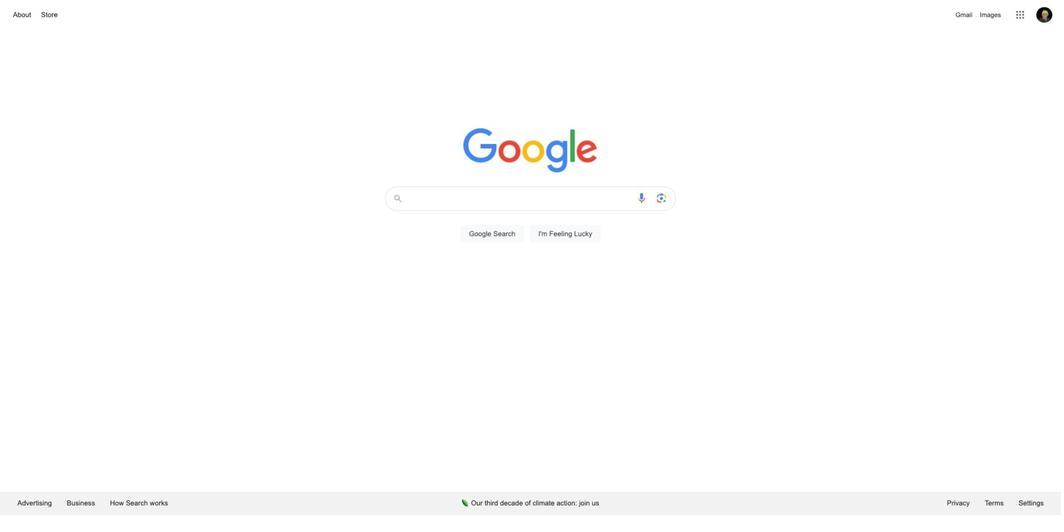 Task type: locate. For each thing, give the bounding box(es) containing it.
search by image image
[[656, 193, 667, 205]]

None search field
[[10, 184, 1051, 255]]

google image
[[463, 128, 598, 174]]

search by voice image
[[636, 193, 648, 205]]



Task type: vqa. For each thing, say whether or not it's contained in the screenshot.
the Google IMAGE
yes



